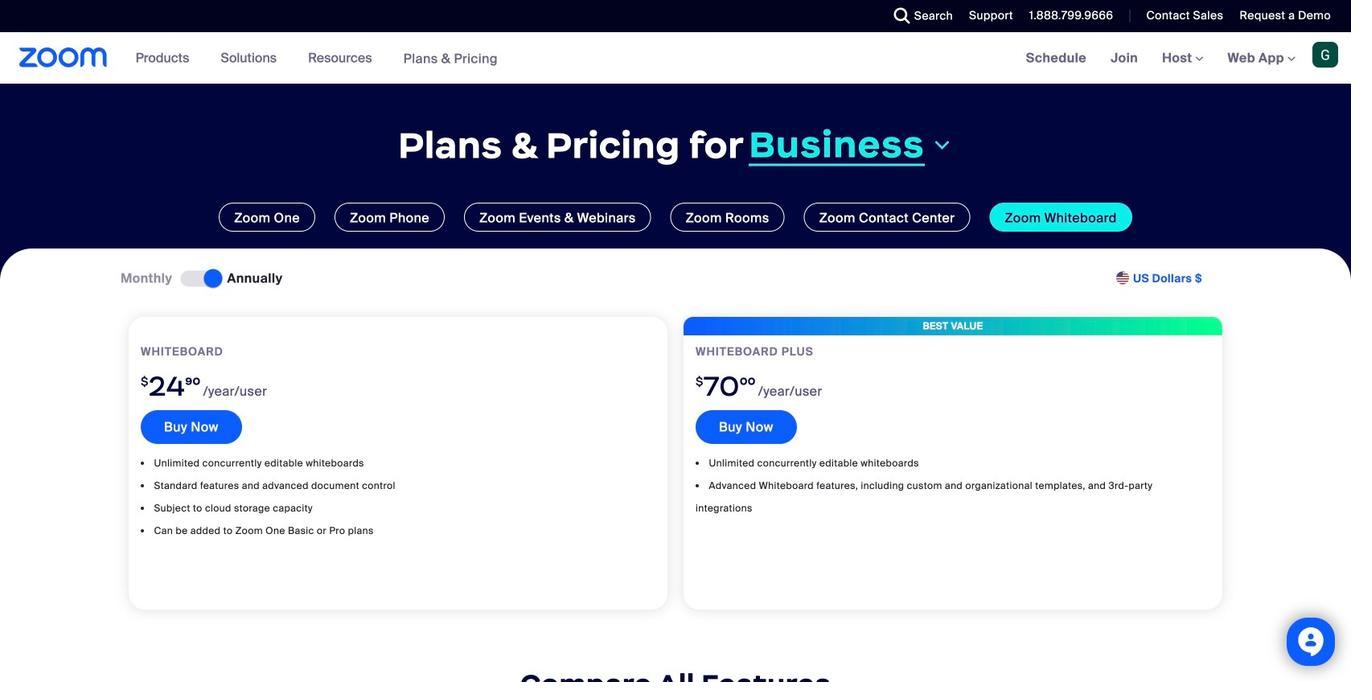 Task type: describe. For each thing, give the bounding box(es) containing it.
profile picture image
[[1313, 42, 1339, 68]]

compare all features element
[[121, 669, 1231, 682]]

product information navigation
[[124, 32, 510, 85]]



Task type: vqa. For each thing, say whether or not it's contained in the screenshot.
down image
yes



Task type: locate. For each thing, give the bounding box(es) containing it.
down image
[[932, 136, 954, 155]]

tabs of zoom services tab list
[[24, 203, 1328, 232]]

outer image
[[1117, 272, 1131, 286]]

zoom logo image
[[19, 47, 108, 68]]

banner
[[0, 32, 1352, 85]]

meetings navigation
[[1014, 32, 1352, 85]]

main content
[[0, 32, 1352, 682]]



